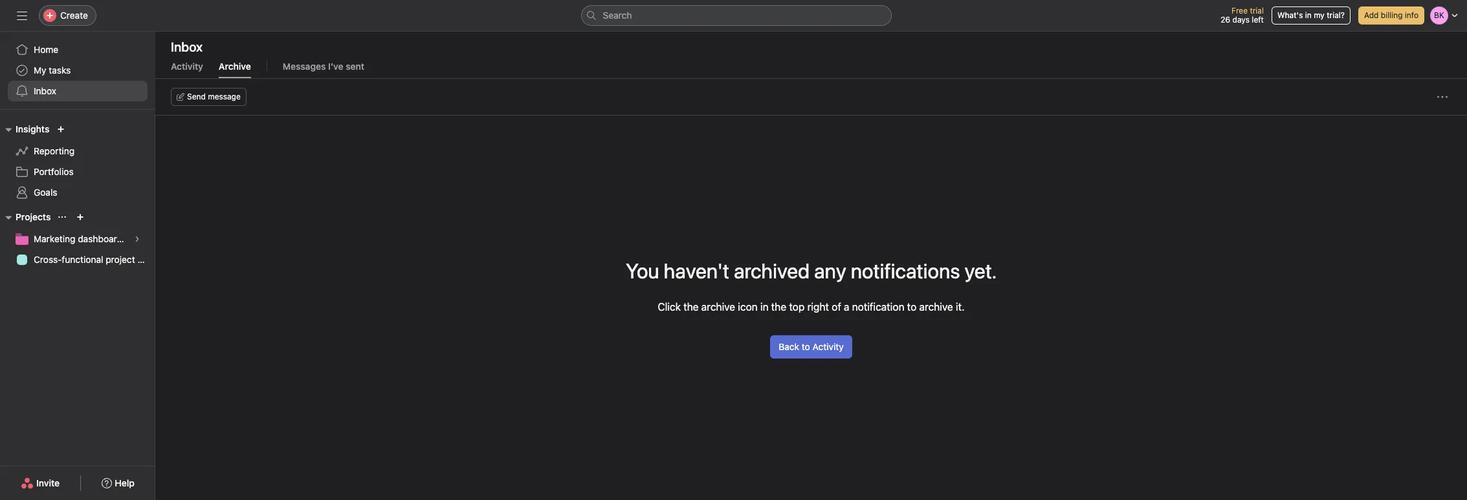 Task type: locate. For each thing, give the bounding box(es) containing it.
in left my
[[1305, 10, 1312, 20]]

0 horizontal spatial inbox
[[34, 85, 56, 96]]

0 horizontal spatial archive
[[701, 301, 735, 313]]

icon
[[738, 301, 758, 313]]

what's
[[1277, 10, 1303, 20]]

1 vertical spatial inbox
[[34, 85, 56, 96]]

0 horizontal spatial the
[[683, 301, 699, 313]]

a
[[844, 301, 849, 313]]

messages
[[283, 61, 326, 72]]

1 horizontal spatial inbox
[[171, 39, 203, 54]]

send
[[187, 92, 206, 102]]

info
[[1405, 10, 1419, 20]]

add billing info button
[[1358, 6, 1424, 25]]

right
[[807, 301, 829, 313]]

to
[[907, 301, 917, 313], [802, 341, 810, 352]]

1 the from the left
[[683, 301, 699, 313]]

messages i've sent link
[[283, 61, 364, 78]]

back to activity button
[[770, 336, 852, 359]]

activity right back
[[813, 341, 844, 352]]

activity
[[171, 61, 203, 72], [813, 341, 844, 352]]

in right the icon
[[760, 301, 769, 313]]

archive link
[[219, 61, 251, 78]]

to right back
[[802, 341, 810, 352]]

notifications yet.
[[851, 259, 997, 283]]

1 vertical spatial activity
[[813, 341, 844, 352]]

my
[[1314, 10, 1325, 20]]

0 vertical spatial inbox
[[171, 39, 203, 54]]

invite button
[[12, 472, 68, 496]]

archive left the it.
[[919, 301, 953, 313]]

0 vertical spatial in
[[1305, 10, 1312, 20]]

1 vertical spatial to
[[802, 341, 810, 352]]

projects element
[[0, 206, 155, 273]]

1 vertical spatial in
[[760, 301, 769, 313]]

insights element
[[0, 118, 155, 206]]

project
[[106, 254, 135, 265]]

you haven't archived any notifications yet.
[[626, 259, 997, 283]]

activity up send
[[171, 61, 203, 72]]

what's in my trial?
[[1277, 10, 1345, 20]]

i've
[[328, 61, 343, 72]]

archive
[[219, 61, 251, 72]]

1 horizontal spatial in
[[1305, 10, 1312, 20]]

billing
[[1381, 10, 1403, 20]]

1 horizontal spatial to
[[907, 301, 917, 313]]

inbox down the my
[[34, 85, 56, 96]]

show options, current sort, top image
[[59, 214, 66, 221]]

my tasks link
[[8, 60, 148, 81]]

to right notification
[[907, 301, 917, 313]]

of
[[832, 301, 841, 313]]

marketing dashboards
[[34, 234, 127, 245]]

1 horizontal spatial the
[[771, 301, 786, 313]]

insights button
[[0, 122, 49, 137]]

cross-functional project plan link
[[8, 250, 155, 270]]

activity inside button
[[813, 341, 844, 352]]

insights
[[16, 124, 49, 135]]

send message button
[[171, 88, 246, 106]]

haven't
[[664, 259, 729, 283]]

hide sidebar image
[[17, 10, 27, 21]]

you
[[626, 259, 659, 283]]

0 vertical spatial to
[[907, 301, 917, 313]]

0 horizontal spatial to
[[802, 341, 810, 352]]

goals
[[34, 187, 57, 198]]

top
[[789, 301, 805, 313]]

inbox
[[171, 39, 203, 54], [34, 85, 56, 96]]

plan
[[137, 254, 155, 265]]

invite
[[36, 478, 60, 489]]

free trial 26 days left
[[1221, 6, 1264, 25]]

0 horizontal spatial activity
[[171, 61, 203, 72]]

send message
[[187, 92, 241, 102]]

the right click
[[683, 301, 699, 313]]

new image
[[57, 126, 65, 133]]

inbox up activity link
[[171, 39, 203, 54]]

projects
[[16, 212, 51, 223]]

26
[[1221, 15, 1230, 25]]

1 horizontal spatial archive
[[919, 301, 953, 313]]

archive left the icon
[[701, 301, 735, 313]]

it.
[[956, 301, 965, 313]]

1 horizontal spatial activity
[[813, 341, 844, 352]]

back to activity
[[779, 341, 844, 352]]

the left top
[[771, 301, 786, 313]]

in
[[1305, 10, 1312, 20], [760, 301, 769, 313]]

the
[[683, 301, 699, 313], [771, 301, 786, 313]]

my
[[34, 65, 46, 76]]

tasks
[[49, 65, 71, 76]]

archive
[[701, 301, 735, 313], [919, 301, 953, 313]]

search list box
[[581, 5, 891, 26]]



Task type: describe. For each thing, give the bounding box(es) containing it.
click
[[658, 301, 681, 313]]

portfolios
[[34, 166, 74, 177]]

search
[[603, 10, 632, 21]]

any
[[814, 259, 846, 283]]

in inside button
[[1305, 10, 1312, 20]]

archived
[[734, 259, 810, 283]]

more actions image
[[1437, 92, 1448, 102]]

see details, marketing dashboards image
[[133, 236, 141, 243]]

dashboards
[[78, 234, 127, 245]]

left
[[1252, 15, 1264, 25]]

free
[[1232, 6, 1248, 16]]

reporting link
[[8, 141, 148, 162]]

message
[[208, 92, 241, 102]]

new project or portfolio image
[[77, 214, 84, 221]]

create
[[60, 10, 88, 21]]

inbox link
[[8, 81, 148, 102]]

global element
[[0, 32, 155, 109]]

click the archive icon in the top right of a notification to archive it.
[[658, 301, 965, 313]]

0 vertical spatial activity
[[171, 61, 203, 72]]

search button
[[581, 5, 891, 26]]

add
[[1364, 10, 1379, 20]]

what's in my trial? button
[[1272, 6, 1351, 25]]

days
[[1233, 15, 1250, 25]]

my tasks
[[34, 65, 71, 76]]

projects button
[[0, 210, 51, 225]]

0 horizontal spatial in
[[760, 301, 769, 313]]

2 archive from the left
[[919, 301, 953, 313]]

notification
[[852, 301, 904, 313]]

home
[[34, 44, 58, 55]]

to inside button
[[802, 341, 810, 352]]

marketing
[[34, 234, 75, 245]]

1 archive from the left
[[701, 301, 735, 313]]

messages i've sent
[[283, 61, 364, 72]]

trial
[[1250, 6, 1264, 16]]

functional
[[62, 254, 103, 265]]

help
[[115, 478, 135, 489]]

back
[[779, 341, 799, 352]]

create button
[[39, 5, 96, 26]]

2 the from the left
[[771, 301, 786, 313]]

cross-
[[34, 254, 62, 265]]

activity link
[[171, 61, 203, 78]]

help button
[[93, 472, 143, 496]]

home link
[[8, 39, 148, 60]]

add billing info
[[1364, 10, 1419, 20]]

trial?
[[1327, 10, 1345, 20]]

sent
[[346, 61, 364, 72]]

marketing dashboards link
[[8, 229, 148, 250]]

reporting
[[34, 146, 75, 157]]

goals link
[[8, 182, 148, 203]]

cross-functional project plan
[[34, 254, 155, 265]]

portfolios link
[[8, 162, 148, 182]]

inbox inside global element
[[34, 85, 56, 96]]



Task type: vqa. For each thing, say whether or not it's contained in the screenshot.
to
yes



